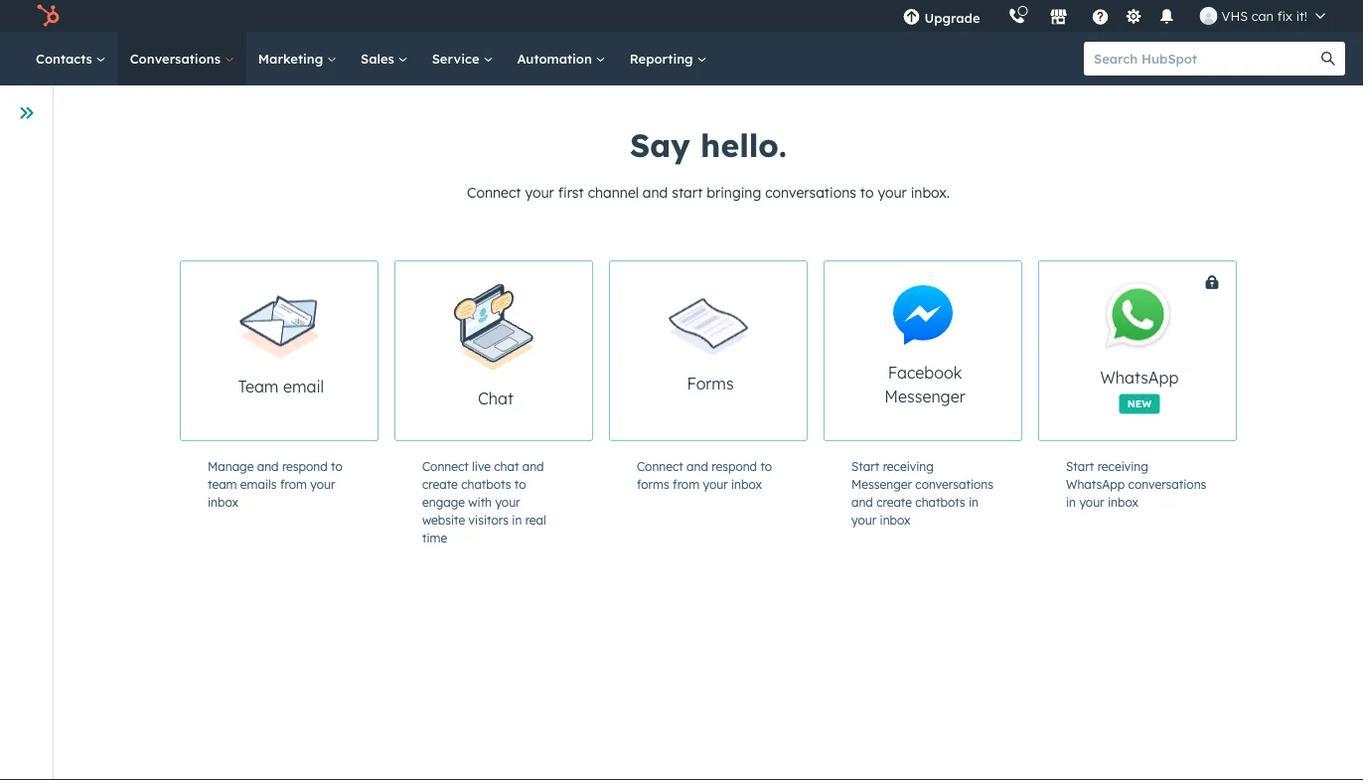 Task type: describe. For each thing, give the bounding box(es) containing it.
inbox inside connect and respond to forms from your inbox
[[731, 477, 762, 491]]

say hello.
[[630, 125, 787, 165]]

marketplaces button
[[1038, 0, 1080, 32]]

it!
[[1297, 7, 1308, 24]]

and inside manage and respond to team emails from your inbox
[[257, 459, 279, 474]]

start for start receiving messenger conversations and create chatbots in your inbox
[[852, 459, 880, 474]]

your inside start receiving messenger conversations and create chatbots in your inbox
[[852, 512, 877, 527]]

help button
[[1084, 0, 1118, 32]]

say
[[630, 125, 691, 165]]

live
[[472, 459, 491, 474]]

settings link
[[1122, 5, 1146, 26]]

marketing
[[258, 50, 327, 67]]

vhs can fix it!
[[1222, 7, 1308, 24]]

start for start receiving whatsapp conversations in your inbox
[[1066, 459, 1094, 474]]

time
[[422, 530, 447, 545]]

with
[[468, 494, 492, 509]]

manage
[[208, 459, 254, 474]]

respond for forms
[[712, 459, 757, 474]]

start receiving whatsapp conversations in your inbox
[[1066, 459, 1207, 509]]

terry turtle image
[[1200, 7, 1218, 25]]

service link
[[420, 32, 505, 85]]

receiving for whatsapp
[[1098, 459, 1149, 474]]

emails
[[240, 477, 277, 491]]

fix
[[1278, 7, 1293, 24]]

Search HubSpot search field
[[1084, 42, 1328, 76]]

settings image
[[1125, 8, 1143, 26]]

connect live chat and create chatbots to engage with your website visitors in real time
[[422, 459, 546, 545]]

contacts
[[36, 50, 96, 67]]

forms
[[637, 477, 670, 491]]

bringing
[[707, 184, 761, 201]]

notifications button
[[1150, 0, 1184, 32]]

hubspot link
[[24, 4, 75, 28]]

reporting link
[[618, 32, 719, 85]]

start receiving messenger conversations and create chatbots in your inbox
[[852, 459, 994, 527]]

your inside start receiving whatsapp conversations in your inbox
[[1080, 494, 1105, 509]]

your inside connect and respond to forms from your inbox
[[703, 477, 728, 491]]

from inside connect and respond to forms from your inbox
[[673, 477, 700, 491]]

marketplaces image
[[1050, 9, 1068, 27]]

none checkbox containing whatsapp
[[1039, 260, 1311, 441]]

team
[[238, 376, 279, 396]]

and inside start receiving messenger conversations and create chatbots in your inbox
[[852, 494, 873, 509]]

contacts link
[[24, 32, 118, 85]]

calling icon image
[[1008, 8, 1026, 26]]

0 horizontal spatial conversations
[[765, 184, 857, 201]]

reporting
[[630, 50, 697, 67]]

inbox inside start receiving messenger conversations and create chatbots in your inbox
[[880, 512, 911, 527]]

search button
[[1312, 42, 1346, 76]]

hubspot image
[[36, 4, 60, 28]]

chat
[[494, 459, 519, 474]]

help image
[[1092, 9, 1110, 27]]

conversations link
[[118, 32, 246, 85]]

Forms checkbox
[[609, 260, 808, 441]]

forms
[[687, 374, 734, 394]]

facebook
[[888, 363, 962, 383]]

connect left first
[[467, 184, 521, 201]]

chat
[[478, 388, 514, 408]]

chatbots inside start receiving messenger conversations and create chatbots in your inbox
[[916, 494, 966, 509]]

receiving for messenger
[[883, 459, 934, 474]]

vhs
[[1222, 7, 1248, 24]]

and inside connect live chat and create chatbots to engage with your website visitors in real time
[[522, 459, 544, 474]]

your inside manage and respond to team emails from your inbox
[[310, 477, 335, 491]]

menu containing vhs can fix it!
[[889, 0, 1340, 32]]



Task type: locate. For each thing, give the bounding box(es) containing it.
2 from from the left
[[673, 477, 700, 491]]

in inside connect live chat and create chatbots to engage with your website visitors in real time
[[512, 512, 522, 527]]

receiving inside start receiving messenger conversations and create chatbots in your inbox
[[883, 459, 934, 474]]

1 horizontal spatial from
[[673, 477, 700, 491]]

upgrade image
[[903, 9, 921, 27]]

inbox inside start receiving whatsapp conversations in your inbox
[[1108, 494, 1139, 509]]

receiving
[[883, 459, 934, 474], [1098, 459, 1149, 474]]

1 from from the left
[[280, 477, 307, 491]]

team email
[[238, 376, 324, 396]]

start inside start receiving messenger conversations and create chatbots in your inbox
[[852, 459, 880, 474]]

inbox.
[[911, 184, 950, 201]]

to inside manage and respond to team emails from your inbox
[[331, 459, 343, 474]]

0 horizontal spatial from
[[280, 477, 307, 491]]

Team email checkbox
[[180, 260, 379, 441]]

notifications image
[[1158, 9, 1176, 27]]

respond right 'manage'
[[282, 459, 328, 474]]

from inside manage and respond to team emails from your inbox
[[280, 477, 307, 491]]

menu
[[889, 0, 1340, 32]]

connect and respond to forms from your inbox
[[637, 459, 772, 491]]

search image
[[1322, 52, 1336, 66]]

connect for forms
[[637, 459, 683, 474]]

0 horizontal spatial receiving
[[883, 459, 934, 474]]

0 vertical spatial whatsapp
[[1101, 367, 1179, 387]]

automation link
[[505, 32, 618, 85]]

automation
[[517, 50, 596, 67]]

your inside connect live chat and create chatbots to engage with your website visitors in real time
[[495, 494, 520, 509]]

your
[[525, 184, 554, 201], [878, 184, 907, 201], [310, 477, 335, 491], [703, 477, 728, 491], [495, 494, 520, 509], [1080, 494, 1105, 509], [852, 512, 877, 527]]

start
[[672, 184, 703, 201]]

1 vertical spatial chatbots
[[916, 494, 966, 509]]

2 horizontal spatial in
[[1066, 494, 1076, 509]]

2 receiving from the left
[[1098, 459, 1149, 474]]

first
[[558, 184, 584, 201]]

can
[[1252, 7, 1274, 24]]

to
[[860, 184, 874, 201], [331, 459, 343, 474], [761, 459, 772, 474], [515, 477, 526, 491]]

1 vertical spatial create
[[877, 494, 912, 509]]

respond
[[282, 459, 328, 474], [712, 459, 757, 474]]

sales link
[[349, 32, 420, 85]]

0 vertical spatial chatbots
[[461, 477, 511, 491]]

None checkbox
[[1039, 260, 1311, 441]]

messenger inside option
[[885, 387, 966, 406]]

1 receiving from the left
[[883, 459, 934, 474]]

whatsapp new
[[1101, 367, 1179, 410]]

calling icon button
[[1000, 3, 1034, 29]]

website
[[422, 512, 465, 527]]

create inside start receiving messenger conversations and create chatbots in your inbox
[[877, 494, 912, 509]]

conversations inside start receiving whatsapp conversations in your inbox
[[1129, 477, 1207, 491]]

whatsapp
[[1101, 367, 1179, 387], [1066, 477, 1125, 491]]

conversations inside start receiving messenger conversations and create chatbots in your inbox
[[916, 477, 994, 491]]

create inside connect live chat and create chatbots to engage with your website visitors in real time
[[422, 477, 458, 491]]

1 horizontal spatial in
[[969, 494, 979, 509]]

facebook messenger
[[885, 363, 966, 406]]

respond down forms
[[712, 459, 757, 474]]

from right forms
[[673, 477, 700, 491]]

0 horizontal spatial respond
[[282, 459, 328, 474]]

1 horizontal spatial create
[[877, 494, 912, 509]]

marketing link
[[246, 32, 349, 85]]

conversations
[[130, 50, 224, 67]]

start inside start receiving whatsapp conversations in your inbox
[[1066, 459, 1094, 474]]

0 horizontal spatial create
[[422, 477, 458, 491]]

0 horizontal spatial start
[[852, 459, 880, 474]]

respond inside connect and respond to forms from your inbox
[[712, 459, 757, 474]]

respond inside manage and respond to team emails from your inbox
[[282, 459, 328, 474]]

2 respond from the left
[[712, 459, 757, 474]]

connect for chat
[[422, 459, 469, 474]]

0 horizontal spatial chatbots
[[461, 477, 511, 491]]

and
[[643, 184, 668, 201], [257, 459, 279, 474], [522, 459, 544, 474], [687, 459, 708, 474], [852, 494, 873, 509]]

connect up forms
[[637, 459, 683, 474]]

1 respond from the left
[[282, 459, 328, 474]]

team
[[208, 477, 237, 491]]

in
[[969, 494, 979, 509], [1066, 494, 1076, 509], [512, 512, 522, 527]]

1 start from the left
[[852, 459, 880, 474]]

respond for team email
[[282, 459, 328, 474]]

1 horizontal spatial receiving
[[1098, 459, 1149, 474]]

1 horizontal spatial conversations
[[916, 477, 994, 491]]

create
[[422, 477, 458, 491], [877, 494, 912, 509]]

from
[[280, 477, 307, 491], [673, 477, 700, 491]]

0 horizontal spatial in
[[512, 512, 522, 527]]

Chat checkbox
[[395, 260, 593, 441]]

connect
[[467, 184, 521, 201], [422, 459, 469, 474], [637, 459, 683, 474]]

real
[[525, 512, 546, 527]]

in inside start receiving whatsapp conversations in your inbox
[[1066, 494, 1076, 509]]

upgrade
[[925, 9, 980, 26]]

start
[[852, 459, 880, 474], [1066, 459, 1094, 474]]

conversations
[[765, 184, 857, 201], [916, 477, 994, 491], [1129, 477, 1207, 491]]

vhs can fix it! button
[[1188, 0, 1338, 32]]

manage and respond to team emails from your inbox
[[208, 459, 343, 509]]

connect inside connect live chat and create chatbots to engage with your website visitors in real time
[[422, 459, 469, 474]]

whatsapp inside start receiving whatsapp conversations in your inbox
[[1066, 477, 1125, 491]]

messenger
[[885, 387, 966, 406], [852, 477, 912, 491]]

2 horizontal spatial conversations
[[1129, 477, 1207, 491]]

1 horizontal spatial start
[[1066, 459, 1094, 474]]

email
[[283, 376, 324, 396]]

engage
[[422, 494, 465, 509]]

sales
[[361, 50, 398, 67]]

Facebook Messenger checkbox
[[824, 260, 1023, 441]]

1 vertical spatial whatsapp
[[1066, 477, 1125, 491]]

connect inside connect and respond to forms from your inbox
[[637, 459, 683, 474]]

inbox inside manage and respond to team emails from your inbox
[[208, 494, 238, 509]]

chatbots inside connect live chat and create chatbots to engage with your website visitors in real time
[[461, 477, 511, 491]]

receiving down "facebook messenger"
[[883, 459, 934, 474]]

service
[[432, 50, 483, 67]]

0 vertical spatial create
[[422, 477, 458, 491]]

in inside start receiving messenger conversations and create chatbots in your inbox
[[969, 494, 979, 509]]

menu item
[[994, 0, 998, 32]]

1 vertical spatial messenger
[[852, 477, 912, 491]]

to inside connect live chat and create chatbots to engage with your website visitors in real time
[[515, 477, 526, 491]]

from right emails
[[280, 477, 307, 491]]

1 horizontal spatial chatbots
[[916, 494, 966, 509]]

0 vertical spatial messenger
[[885, 387, 966, 406]]

chatbots
[[461, 477, 511, 491], [916, 494, 966, 509]]

1 horizontal spatial respond
[[712, 459, 757, 474]]

receiving inside start receiving whatsapp conversations in your inbox
[[1098, 459, 1149, 474]]

new
[[1128, 397, 1152, 410]]

hello.
[[701, 125, 787, 165]]

receiving down new
[[1098, 459, 1149, 474]]

2 start from the left
[[1066, 459, 1094, 474]]

channel
[[588, 184, 639, 201]]

connect up engage
[[422, 459, 469, 474]]

connect your first channel and start bringing conversations to your inbox.
[[467, 184, 950, 201]]

visitors
[[469, 512, 509, 527]]

conversations for start receiving whatsapp conversations in your inbox
[[1129, 477, 1207, 491]]

messenger inside start receiving messenger conversations and create chatbots in your inbox
[[852, 477, 912, 491]]

and inside connect and respond to forms from your inbox
[[687, 459, 708, 474]]

conversations for start receiving messenger conversations and create chatbots in your inbox
[[916, 477, 994, 491]]

inbox
[[731, 477, 762, 491], [208, 494, 238, 509], [1108, 494, 1139, 509], [880, 512, 911, 527]]

to inside connect and respond to forms from your inbox
[[761, 459, 772, 474]]



Task type: vqa. For each thing, say whether or not it's contained in the screenshot.
might
no



